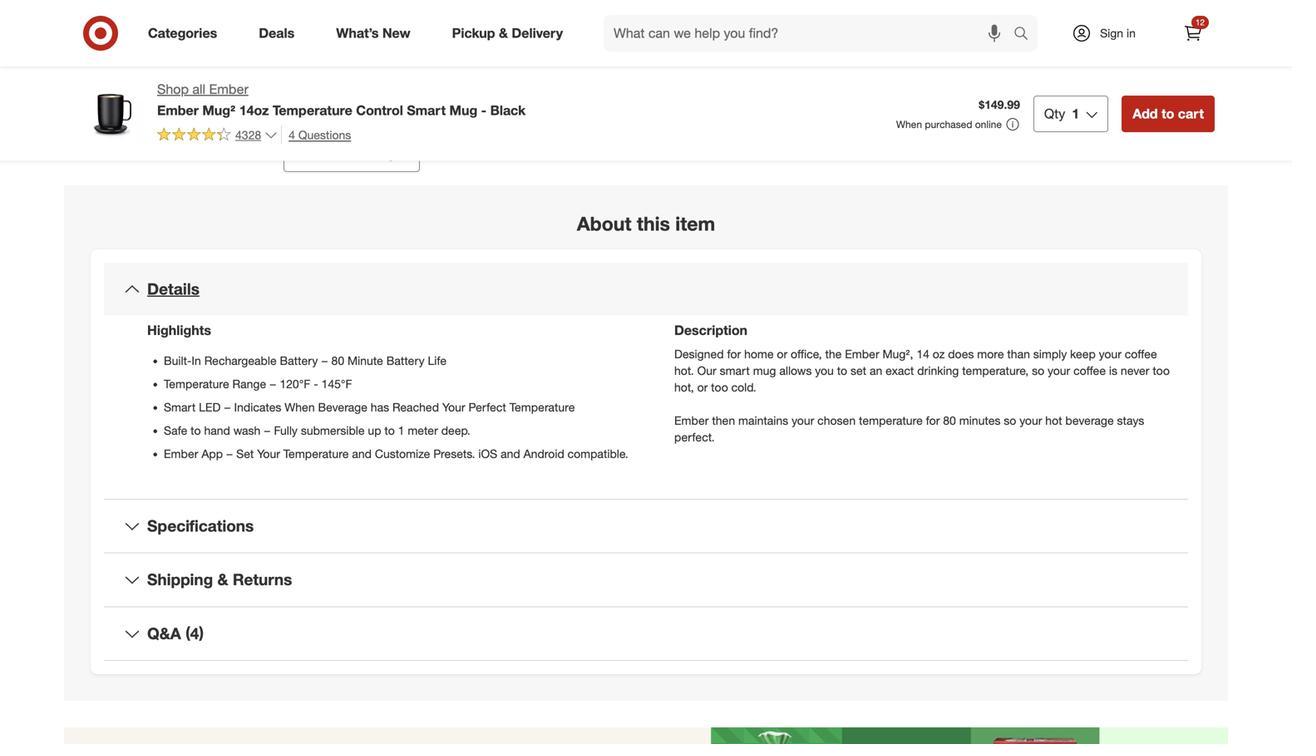 Task type: vqa. For each thing, say whether or not it's contained in the screenshot.
$15.99 When purchased online associated with Big Dot of Happiness Jack-O'- Lantern Halloween - Bingo Cards and Markers - Kids Halloween Party Bingo Game - Set of 18
no



Task type: describe. For each thing, give the bounding box(es) containing it.
your left chosen
[[792, 413, 814, 428]]

built-in rechargeable battery – 80 minute battery life
[[164, 353, 447, 368]]

deals link
[[245, 15, 315, 52]]

wash
[[233, 423, 260, 438]]

mug
[[449, 102, 477, 118]]

1 battery from the left
[[280, 353, 318, 368]]

4328
[[235, 127, 261, 142]]

pickup & delivery link
[[438, 15, 584, 52]]

sign in
[[1100, 26, 1136, 40]]

0 horizontal spatial 1
[[398, 423, 404, 438]]

questions
[[298, 128, 351, 142]]

0 horizontal spatial 80
[[331, 353, 344, 368]]

hand
[[204, 423, 230, 438]]

never
[[1121, 363, 1149, 378]]

1 vertical spatial your
[[257, 446, 280, 461]]

perfect.
[[674, 430, 715, 444]]

perfect
[[468, 400, 506, 414]]

4 questions
[[289, 128, 351, 142]]

your down the simply
[[1048, 363, 1070, 378]]

120°f
[[280, 377, 310, 391]]

ember inside ember then maintains your chosen temperature for 80 minutes so your hot beverage stays perfect.
[[674, 413, 709, 428]]

online
[[975, 118, 1002, 130]]

1 horizontal spatial or
[[777, 347, 787, 361]]

in
[[192, 353, 201, 368]]

rechargeable
[[204, 353, 277, 368]]

– for indicates
[[224, 400, 231, 414]]

maintains
[[738, 413, 788, 428]]

office,
[[791, 347, 822, 361]]

indicates
[[234, 400, 281, 414]]

control
[[356, 102, 403, 118]]

ember mug² temperature control smart mug 14oz, 6 of 11 image
[[358, 0, 626, 122]]

your left hot
[[1020, 413, 1042, 428]]

more inside button
[[332, 146, 362, 162]]

meter
[[408, 423, 438, 438]]

1 vertical spatial smart
[[164, 400, 196, 414]]

– left fully
[[264, 423, 271, 438]]

delivery
[[512, 25, 563, 41]]

safe to hand wash – fully submersible up to 1 meter deep.
[[164, 423, 470, 438]]

0 vertical spatial 1
[[1072, 105, 1079, 122]]

you
[[815, 363, 834, 378]]

smart inside shop all ember ember mug² 14oz temperature control smart mug - black
[[407, 102, 446, 118]]

0 vertical spatial your
[[442, 400, 465, 414]]

shipping & returns button
[[104, 553, 1188, 606]]

exact
[[886, 363, 914, 378]]

purchased
[[925, 118, 972, 130]]

80 inside ember then maintains your chosen temperature for 80 minutes so your hot beverage stays perfect.
[[943, 413, 956, 428]]

add
[[1133, 105, 1158, 122]]

ember up "mug²"
[[209, 81, 248, 97]]

1 vertical spatial -
[[314, 377, 318, 391]]

0 horizontal spatial when
[[285, 400, 315, 414]]

about this item
[[577, 212, 715, 236]]

ios
[[478, 446, 497, 461]]

specifications button
[[104, 500, 1188, 553]]

1 vertical spatial coffee
[[1073, 363, 1106, 378]]

this
[[637, 212, 670, 236]]

hot.
[[674, 363, 694, 378]]

14
[[917, 347, 929, 361]]

1 vertical spatial advertisement region
[[64, 728, 1228, 744]]

designed for home or office, the ember mug², 14 oz does more than simply keep your coffee hot. our smart mug allows you to set an exact drinking temperature, so your coffee is never too hot, or too cold.
[[674, 347, 1170, 394]]

to right up
[[384, 423, 395, 438]]

has
[[371, 400, 389, 414]]

simply
[[1033, 347, 1067, 361]]

– for 120°f
[[269, 377, 276, 391]]

submersible
[[301, 423, 365, 438]]

deep.
[[441, 423, 470, 438]]

show
[[294, 146, 328, 162]]

when purchased online
[[896, 118, 1002, 130]]

low
[[744, 20, 766, 36]]

& for shipping
[[217, 570, 228, 589]]

returns
[[233, 570, 292, 589]]

1 and from the left
[[352, 446, 372, 461]]

ember mug² temperature control smart mug 14oz, 5 of 11 image
[[77, 0, 345, 122]]

add to cart
[[1133, 105, 1204, 122]]

oz
[[933, 347, 945, 361]]

app
[[201, 446, 223, 461]]

then
[[712, 413, 735, 428]]

shipping
[[147, 570, 213, 589]]

12
[[1196, 17, 1205, 27]]

temperature
[[859, 413, 923, 428]]

your up is
[[1099, 347, 1122, 361]]

image gallery element
[[77, 0, 626, 172]]

highlights
[[147, 322, 211, 339]]

beverage
[[318, 400, 367, 414]]

q&a (4)
[[147, 624, 204, 643]]

search button
[[1006, 15, 1046, 55]]

1 as from the left
[[726, 20, 741, 36]]

new
[[382, 25, 410, 41]]

ember down safe
[[164, 446, 198, 461]]

up
[[368, 423, 381, 438]]

145°f
[[321, 377, 352, 391]]

what's new
[[336, 25, 410, 41]]

fully
[[274, 423, 298, 438]]

in
[[1127, 26, 1136, 40]]

categories
[[148, 25, 217, 41]]

1 horizontal spatial when
[[896, 118, 922, 130]]

specifications
[[147, 516, 254, 535]]

built-
[[164, 353, 192, 368]]

(4)
[[185, 624, 204, 643]]

life
[[428, 353, 447, 368]]

presets.
[[433, 446, 475, 461]]

4
[[289, 128, 295, 142]]

smart
[[720, 363, 750, 378]]

4 questions link
[[281, 125, 351, 144]]

1 vertical spatial too
[[711, 380, 728, 394]]

temperature up 'android'
[[509, 400, 575, 414]]

$149.99
[[979, 97, 1020, 112]]

is
[[1109, 363, 1117, 378]]



Task type: locate. For each thing, give the bounding box(es) containing it.
drinking
[[917, 363, 959, 378]]

cart
[[1178, 105, 1204, 122]]

80 up 145°f
[[331, 353, 344, 368]]

1 horizontal spatial battery
[[386, 353, 425, 368]]

ember up perfect.
[[674, 413, 709, 428]]

and down up
[[352, 446, 372, 461]]

range
[[232, 377, 266, 391]]

0 vertical spatial so
[[1032, 363, 1044, 378]]

coffee down keep
[[1073, 363, 1106, 378]]

pay
[[699, 20, 722, 36]]

and
[[352, 446, 372, 461], [501, 446, 520, 461]]

1 vertical spatial 80
[[943, 413, 956, 428]]

battery left life
[[386, 353, 425, 368]]

ember up the set in the right of the page
[[845, 347, 879, 361]]

all
[[192, 81, 205, 97]]

compatible.
[[568, 446, 628, 461]]

1 horizontal spatial 80
[[943, 413, 956, 428]]

more
[[332, 146, 362, 162], [977, 347, 1004, 361]]

so down the simply
[[1032, 363, 1044, 378]]

advertisement region
[[666, 77, 1215, 141], [64, 728, 1228, 744]]

1 horizontal spatial 1
[[1072, 105, 1079, 122]]

details
[[147, 279, 199, 298]]

so inside designed for home or office, the ember mug², 14 oz does more than simply keep your coffee hot. our smart mug allows you to set an exact drinking temperature, so your coffee is never too hot, or too cold.
[[1032, 363, 1044, 378]]

1 vertical spatial when
[[285, 400, 315, 414]]

coffee up never
[[1125, 347, 1157, 361]]

0 horizontal spatial &
[[217, 570, 228, 589]]

2 and from the left
[[501, 446, 520, 461]]

ember down the shop
[[157, 102, 199, 118]]

0 vertical spatial or
[[777, 347, 787, 361]]

coffee
[[1125, 347, 1157, 361], [1073, 363, 1106, 378]]

too right never
[[1153, 363, 1170, 378]]

the
[[825, 347, 842, 361]]

image of ember mug² 14oz temperature control smart mug - black image
[[77, 80, 144, 146]]

0 vertical spatial coffee
[[1125, 347, 1157, 361]]

- left 145°f
[[314, 377, 318, 391]]

deals
[[259, 25, 295, 41]]

1 horizontal spatial &
[[499, 25, 508, 41]]

your up deep.
[[442, 400, 465, 414]]

minute
[[348, 353, 383, 368]]

0 horizontal spatial as
[[726, 20, 741, 36]]

images
[[366, 146, 409, 162]]

add to cart button
[[1122, 95, 1215, 132]]

0 vertical spatial smart
[[407, 102, 446, 118]]

mug²
[[202, 102, 236, 118]]

to
[[1162, 105, 1174, 122], [837, 363, 847, 378], [191, 423, 201, 438], [384, 423, 395, 438]]

for up smart
[[727, 347, 741, 361]]

– up 145°f
[[321, 353, 328, 368]]

1 horizontal spatial too
[[1153, 363, 1170, 378]]

what's new link
[[322, 15, 431, 52]]

0 horizontal spatial coffee
[[1073, 363, 1106, 378]]

as up affirm
[[726, 20, 741, 36]]

1
[[1072, 105, 1079, 122], [398, 423, 404, 438]]

1 left meter
[[398, 423, 404, 438]]

temperature up 4 questions link on the left of the page
[[273, 102, 352, 118]]

temperature down in
[[164, 377, 229, 391]]

1 horizontal spatial and
[[501, 446, 520, 461]]

categories link
[[134, 15, 238, 52]]

or
[[777, 347, 787, 361], [697, 380, 708, 394]]

to inside designed for home or office, the ember mug², 14 oz does more than simply keep your coffee hot. our smart mug allows you to set an exact drinking temperature, so your coffee is never too hot, or too cold.
[[837, 363, 847, 378]]

smart up safe
[[164, 400, 196, 414]]

android
[[523, 446, 564, 461]]

1 horizontal spatial more
[[977, 347, 1004, 361]]

2 battery from the left
[[386, 353, 425, 368]]

80 left minutes
[[943, 413, 956, 428]]

0 horizontal spatial and
[[352, 446, 372, 461]]

0 horizontal spatial your
[[257, 446, 280, 461]]

shop
[[157, 81, 189, 97]]

0 vertical spatial -
[[481, 102, 487, 118]]

0 horizontal spatial so
[[1004, 413, 1016, 428]]

for inside ember then maintains your chosen temperature for 80 minutes so your hot beverage stays perfect.
[[926, 413, 940, 428]]

– right led
[[224, 400, 231, 414]]

1 vertical spatial or
[[697, 380, 708, 394]]

reached
[[392, 400, 439, 414]]

more down questions
[[332, 146, 362, 162]]

more up "temperature,"
[[977, 347, 1004, 361]]

what's
[[336, 25, 379, 41]]

battery up '120°f'
[[280, 353, 318, 368]]

too down our
[[711, 380, 728, 394]]

ember inside designed for home or office, the ember mug², 14 oz does more than simply keep your coffee hot. our smart mug allows you to set an exact drinking temperature, so your coffee is never too hot, or too cold.
[[845, 347, 879, 361]]

pickup
[[452, 25, 495, 41]]

2 as from the left
[[770, 20, 785, 36]]

mug
[[753, 363, 776, 378]]

to left the set in the right of the page
[[837, 363, 847, 378]]

1 vertical spatial more
[[977, 347, 1004, 361]]

ember then maintains your chosen temperature for 80 minutes so your hot beverage stays perfect.
[[674, 413, 1144, 444]]

& for pickup
[[499, 25, 508, 41]]

too
[[1153, 363, 1170, 378], [711, 380, 728, 394]]

designed
[[674, 347, 724, 361]]

description
[[674, 322, 747, 339]]

– left '120°f'
[[269, 377, 276, 391]]

temperature down 'safe to hand wash – fully submersible up to 1 meter deep.'
[[283, 446, 349, 461]]

battery
[[280, 353, 318, 368], [386, 353, 425, 368]]

0 vertical spatial more
[[332, 146, 362, 162]]

sign
[[1100, 26, 1123, 40]]

about
[[577, 212, 631, 236]]

0 horizontal spatial for
[[727, 347, 741, 361]]

0 horizontal spatial -
[[314, 377, 318, 391]]

home
[[744, 347, 774, 361]]

your right set
[[257, 446, 280, 461]]

1 vertical spatial for
[[926, 413, 940, 428]]

qty 1
[[1044, 105, 1079, 122]]

temperature,
[[962, 363, 1029, 378]]

set
[[851, 363, 866, 378]]

so
[[1032, 363, 1044, 378], [1004, 413, 1016, 428]]

0 vertical spatial when
[[896, 118, 922, 130]]

4328 link
[[157, 125, 278, 146]]

1 right qty
[[1072, 105, 1079, 122]]

q&a
[[147, 624, 181, 643]]

to inside button
[[1162, 105, 1174, 122]]

- inside shop all ember ember mug² 14oz temperature control smart mug - black
[[481, 102, 487, 118]]

1 vertical spatial &
[[217, 570, 228, 589]]

0 vertical spatial 80
[[331, 353, 344, 368]]

1 horizontal spatial so
[[1032, 363, 1044, 378]]

0 horizontal spatial too
[[711, 380, 728, 394]]

or up allows
[[777, 347, 787, 361]]

an
[[870, 363, 882, 378]]

cold.
[[731, 380, 756, 394]]

1 horizontal spatial for
[[926, 413, 940, 428]]

What can we help you find? suggestions appear below search field
[[604, 15, 1018, 52]]

0 horizontal spatial or
[[697, 380, 708, 394]]

0 vertical spatial advertisement region
[[666, 77, 1215, 141]]

to right safe
[[191, 423, 201, 438]]

set
[[236, 446, 254, 461]]

more inside designed for home or office, the ember mug², 14 oz does more than simply keep your coffee hot. our smart mug allows you to set an exact drinking temperature, so your coffee is never too hot, or too cold.
[[977, 347, 1004, 361]]

80
[[331, 353, 344, 368], [943, 413, 956, 428]]

for
[[727, 347, 741, 361], [926, 413, 940, 428]]

& left returns
[[217, 570, 228, 589]]

1 horizontal spatial your
[[442, 400, 465, 414]]

item
[[675, 212, 715, 236]]

– for set
[[226, 446, 233, 461]]

for right temperature
[[926, 413, 940, 428]]

& inside dropdown button
[[217, 570, 228, 589]]

so right minutes
[[1004, 413, 1016, 428]]

customize
[[375, 446, 430, 461]]

as right low
[[770, 20, 785, 36]]

to right add
[[1162, 105, 1174, 122]]

shop all ember ember mug² 14oz temperature control smart mug - black
[[157, 81, 526, 118]]

0 vertical spatial &
[[499, 25, 508, 41]]

1 vertical spatial 1
[[398, 423, 404, 438]]

0 vertical spatial for
[[727, 347, 741, 361]]

beverage
[[1065, 413, 1114, 428]]

hot
[[1045, 413, 1062, 428]]

qty
[[1044, 105, 1065, 122]]

0 horizontal spatial battery
[[280, 353, 318, 368]]

for inside designed for home or office, the ember mug², 14 oz does more than simply keep your coffee hot. our smart mug allows you to set an exact drinking temperature, so your coffee is never too hot, or too cold.
[[727, 347, 741, 361]]

keep
[[1070, 347, 1096, 361]]

– left set
[[226, 446, 233, 461]]

smart left mug
[[407, 102, 446, 118]]

& right pickup
[[499, 25, 508, 41]]

smart led – indicates when beverage has reached your perfect temperature
[[164, 400, 575, 414]]

0 vertical spatial too
[[1153, 363, 1170, 378]]

allows
[[779, 363, 812, 378]]

chosen
[[817, 413, 856, 428]]

0 horizontal spatial more
[[332, 146, 362, 162]]

ember
[[209, 81, 248, 97], [157, 102, 199, 118], [845, 347, 879, 361], [674, 413, 709, 428], [164, 446, 198, 461]]

or down our
[[697, 380, 708, 394]]

with
[[699, 39, 722, 53]]

–
[[321, 353, 328, 368], [269, 377, 276, 391], [224, 400, 231, 414], [264, 423, 271, 438], [226, 446, 233, 461]]

pay as low as $14/mo. with affirm
[[699, 20, 838, 53]]

14oz
[[239, 102, 269, 118]]

minutes
[[959, 413, 1001, 428]]

than
[[1007, 347, 1030, 361]]

1 horizontal spatial smart
[[407, 102, 446, 118]]

affirm
[[726, 39, 756, 53]]

1 horizontal spatial coffee
[[1125, 347, 1157, 361]]

when left purchased in the right top of the page
[[896, 118, 922, 130]]

1 horizontal spatial as
[[770, 20, 785, 36]]

0 horizontal spatial smart
[[164, 400, 196, 414]]

smart
[[407, 102, 446, 118], [164, 400, 196, 414]]

1 vertical spatial so
[[1004, 413, 1016, 428]]

when down '120°f'
[[285, 400, 315, 414]]

so inside ember then maintains your chosen temperature for 80 minutes so your hot beverage stays perfect.
[[1004, 413, 1016, 428]]

- right mug
[[481, 102, 487, 118]]

12 link
[[1175, 15, 1211, 52]]

temperature inside shop all ember ember mug² 14oz temperature control smart mug - black
[[273, 102, 352, 118]]

and right ios
[[501, 446, 520, 461]]

temperature
[[273, 102, 352, 118], [164, 377, 229, 391], [509, 400, 575, 414], [283, 446, 349, 461]]

show more images
[[294, 146, 409, 162]]

1 horizontal spatial -
[[481, 102, 487, 118]]



